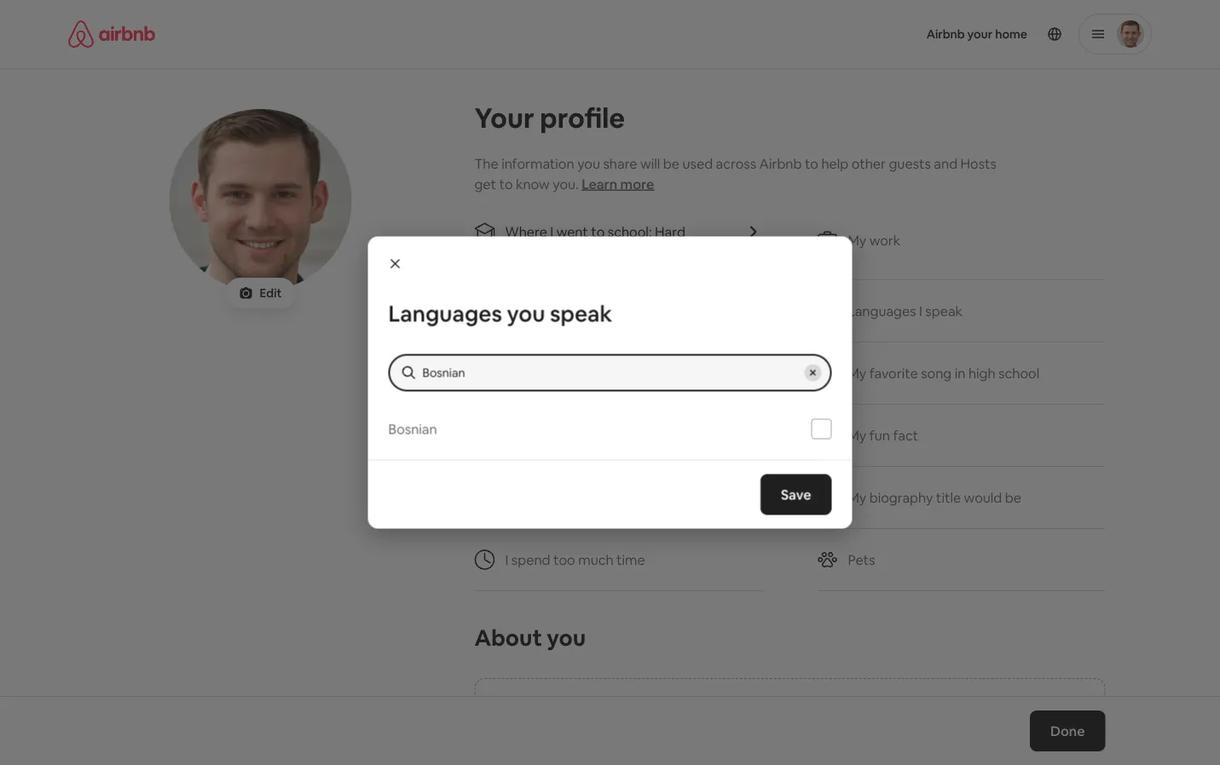 Task type: vqa. For each thing, say whether or not it's contained in the screenshot.
sharing to the top
no



Task type: locate. For each thing, give the bounding box(es) containing it.
used
[[683, 155, 713, 172]]

languages for languages you speak
[[388, 300, 502, 328]]

my biography title would be button
[[817, 467, 1105, 529]]

my left fun
[[848, 427, 866, 444]]

where left the live
[[505, 302, 547, 320]]

across
[[716, 155, 756, 172]]

school
[[999, 365, 1040, 382]]

1 my from the top
[[848, 231, 866, 249]]

0 vertical spatial be
[[663, 155, 680, 172]]

languages you speak
[[388, 300, 612, 328]]

save
[[781, 486, 811, 503]]

be right will
[[663, 155, 680, 172]]

where i live button
[[474, 281, 763, 343]]

you
[[577, 155, 600, 172], [547, 624, 586, 653]]

my for my fun fact
[[848, 427, 866, 444]]

my work button
[[817, 201, 1105, 281]]

be
[[663, 155, 680, 172], [1005, 489, 1021, 506]]

my favorite song in high school
[[848, 365, 1040, 382]]

where i went to school: hard knocks university button
[[474, 201, 763, 281]]

song
[[921, 365, 952, 382]]

i left went
[[550, 223, 553, 240]]

will
[[640, 155, 660, 172]]

the
[[474, 155, 498, 172]]

edit button
[[226, 278, 295, 309]]

airbnb
[[759, 155, 802, 172]]

favorite
[[869, 365, 918, 382]]

be right would
[[1005, 489, 1021, 506]]

where i live
[[505, 302, 577, 320]]

my fun fact button
[[817, 405, 1105, 467]]

Search for a language text field
[[422, 365, 798, 382]]

i inside where i went to school: hard knocks university
[[550, 223, 553, 240]]

title
[[936, 489, 961, 506]]

fact
[[893, 427, 918, 444]]

i left the live
[[550, 302, 553, 320]]

my fun fact
[[848, 427, 918, 444]]

know
[[516, 175, 550, 193]]

i for live
[[550, 302, 553, 320]]

where i went to school: hard knocks university
[[505, 223, 685, 257]]

went
[[556, 223, 588, 240]]

languages
[[388, 300, 502, 328], [848, 302, 916, 320]]

where inside where i went to school: hard knocks university
[[505, 223, 547, 240]]

2 horizontal spatial to
[[805, 155, 818, 172]]

save button
[[761, 474, 832, 515]]

where left went
[[505, 223, 547, 240]]

to right get
[[499, 175, 513, 193]]

2 vertical spatial to
[[591, 223, 605, 240]]

1 vertical spatial to
[[499, 175, 513, 193]]

my for my favorite song in high school
[[848, 365, 866, 382]]

my
[[848, 231, 866, 249], [848, 365, 866, 382], [848, 427, 866, 444], [848, 489, 866, 506]]

my for my work
[[848, 231, 866, 249]]

be inside my biography title would be button
[[1005, 489, 1021, 506]]

my left biography
[[848, 489, 866, 506]]

be inside 'the information you share will be used across airbnb to help other guests and hosts get to know you.'
[[663, 155, 680, 172]]

done
[[1050, 723, 1085, 740]]

languages you speak dialog
[[368, 237, 852, 529]]

you speak
[[507, 300, 612, 328]]

my favorite song in high school button
[[817, 343, 1105, 405]]

knocks
[[505, 240, 551, 257]]

0 horizontal spatial be
[[663, 155, 680, 172]]

1 horizontal spatial languages
[[848, 302, 916, 320]]

i left "spend"
[[505, 551, 508, 569]]

clear search image
[[809, 369, 817, 377]]

i
[[550, 223, 553, 240], [550, 302, 553, 320], [919, 302, 922, 320], [505, 551, 508, 569]]

1 vertical spatial where
[[505, 302, 547, 320]]

1 horizontal spatial be
[[1005, 489, 1021, 506]]

i inside languages i speak button
[[919, 302, 922, 320]]

1 vertical spatial be
[[1005, 489, 1021, 506]]

high
[[969, 365, 996, 382]]

2 my from the top
[[848, 365, 866, 382]]

i inside where i live button
[[550, 302, 553, 320]]

i spend too much time
[[505, 551, 645, 569]]

languages inside button
[[848, 302, 916, 320]]

learn more
[[582, 175, 654, 193]]

where
[[505, 223, 547, 240], [505, 302, 547, 320]]

0 vertical spatial you
[[577, 155, 600, 172]]

i left speak
[[919, 302, 922, 320]]

to left help on the top of page
[[805, 155, 818, 172]]

to right went
[[591, 223, 605, 240]]

1 where from the top
[[505, 223, 547, 240]]

0 horizontal spatial languages
[[388, 300, 502, 328]]

3 my from the top
[[848, 427, 866, 444]]

in
[[955, 365, 966, 382]]

my left favorite
[[848, 365, 866, 382]]

languages i speak button
[[817, 281, 1105, 343]]

you up you.
[[577, 155, 600, 172]]

share
[[603, 155, 637, 172]]

1 horizontal spatial to
[[591, 223, 605, 240]]

where for where i live
[[505, 302, 547, 320]]

my left work
[[848, 231, 866, 249]]

university
[[554, 240, 616, 257]]

pets
[[848, 551, 875, 569]]

2 where from the top
[[505, 302, 547, 320]]

1 vertical spatial you
[[547, 624, 586, 653]]

time
[[617, 551, 645, 569]]

speak
[[925, 302, 963, 320]]

where inside where i live button
[[505, 302, 547, 320]]

you right about
[[547, 624, 586, 653]]

4 my from the top
[[848, 489, 866, 506]]

languages inside dialog
[[388, 300, 502, 328]]

to
[[805, 155, 818, 172], [499, 175, 513, 193], [591, 223, 605, 240]]

bosnian
[[388, 420, 437, 438]]

0 vertical spatial where
[[505, 223, 547, 240]]

i inside i spend too much time button
[[505, 551, 508, 569]]

hosts
[[961, 155, 997, 172]]



Task type: describe. For each thing, give the bounding box(es) containing it.
languages i speak
[[848, 302, 963, 320]]

guests
[[889, 155, 931, 172]]

live
[[556, 302, 577, 320]]

your
[[474, 100, 534, 136]]

biography
[[869, 489, 933, 506]]

get
[[474, 175, 496, 193]]

you.
[[553, 175, 579, 193]]

other
[[852, 155, 886, 172]]

languages for languages i speak
[[848, 302, 916, 320]]

school:
[[608, 223, 652, 240]]

about
[[474, 624, 542, 653]]

profile
[[540, 100, 625, 136]]

information
[[501, 155, 574, 172]]

my biography title would be
[[848, 489, 1021, 506]]

hard
[[655, 223, 685, 240]]

fun
[[869, 427, 890, 444]]

learn more link
[[582, 175, 654, 193]]

too
[[553, 551, 575, 569]]

i for speak
[[919, 302, 922, 320]]

my work
[[848, 231, 901, 249]]

where for where i went to school: hard knocks university
[[505, 223, 547, 240]]

profile element
[[631, 0, 1152, 68]]

about you
[[474, 624, 586, 653]]

help
[[821, 155, 849, 172]]

would
[[964, 489, 1002, 506]]

pets button
[[817, 529, 1105, 592]]

i for went
[[550, 223, 553, 240]]

done button
[[1030, 711, 1105, 752]]

the information you share will be used across airbnb to help other guests and hosts get to know you.
[[474, 155, 997, 193]]

0 horizontal spatial to
[[499, 175, 513, 193]]

your profile
[[474, 100, 625, 136]]

work
[[869, 231, 901, 249]]

to inside where i went to school: hard knocks university
[[591, 223, 605, 240]]

i spend too much time button
[[474, 529, 763, 592]]

my for my biography title would be
[[848, 489, 866, 506]]

and
[[934, 155, 958, 172]]

0 vertical spatial to
[[805, 155, 818, 172]]

much
[[578, 551, 614, 569]]

spend
[[511, 551, 550, 569]]

edit
[[260, 286, 282, 301]]

you inside 'the information you share will be used across airbnb to help other guests and hosts get to know you.'
[[577, 155, 600, 172]]



